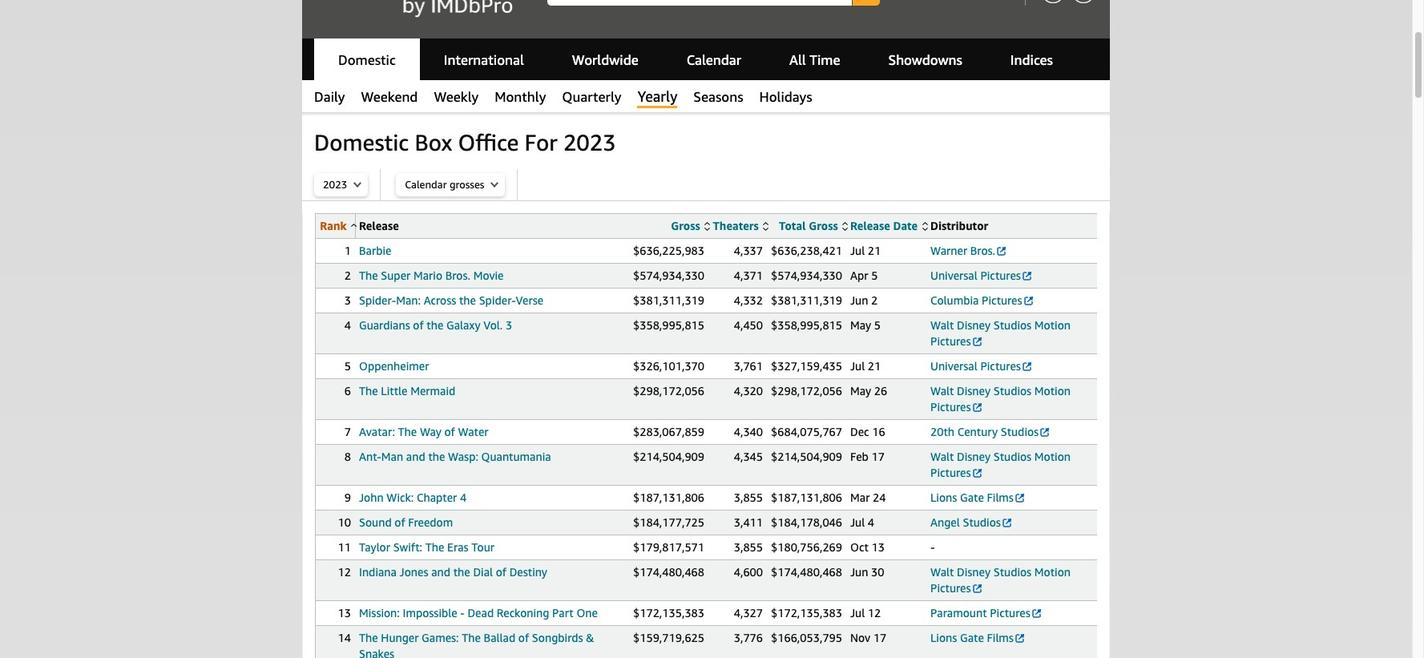 Task type: locate. For each thing, give the bounding box(es) containing it.
1 vertical spatial jun
[[851, 565, 869, 579]]

- left dead
[[460, 606, 465, 620]]

2 $214,504,909 from the left
[[771, 450, 843, 463]]

1 vertical spatial 4
[[460, 491, 467, 504]]

1 lions gate films link from the top
[[931, 491, 1026, 504]]

1 vertical spatial lions gate films
[[931, 631, 1014, 645]]

1 $172,135,383 from the left
[[633, 606, 705, 620]]

chapter
[[417, 491, 457, 504]]

0 horizontal spatial spider-
[[359, 293, 396, 307]]

nov
[[851, 631, 871, 645]]

weekend
[[361, 88, 418, 105]]

eras
[[447, 540, 469, 554]]

jul up $298,172,056 may 26
[[851, 359, 865, 373]]

spider- up guardians
[[359, 293, 396, 307]]

lions gate films down paramount pictures
[[931, 631, 1014, 645]]

the for wasp:
[[428, 450, 445, 463]]

1 motion from the top
[[1035, 318, 1071, 332]]

hunger
[[381, 631, 419, 645]]

4 disney from the top
[[957, 565, 991, 579]]

motion for jun 30
[[1035, 565, 1071, 579]]

monthly
[[495, 88, 546, 105]]

universal up columbia
[[931, 269, 978, 282]]

$358,995,815 for $358,995,815
[[633, 318, 705, 332]]

domestic for domestic
[[338, 51, 396, 68]]

freedom
[[408, 516, 453, 529]]

3 walt disney studios motion pictures from the top
[[931, 450, 1071, 479]]

2 universal from the top
[[931, 359, 978, 373]]

theaters link
[[713, 219, 769, 233]]

$214,504,909 for $214,504,909
[[633, 450, 705, 463]]

$574,934,330 down $636,225,983
[[633, 269, 705, 282]]

gross link
[[671, 219, 710, 233]]

4 walt from the top
[[931, 565, 954, 579]]

across
[[424, 293, 456, 307]]

spider-
[[359, 293, 396, 307], [479, 293, 516, 307]]

studios
[[994, 318, 1032, 332], [994, 384, 1032, 398], [1001, 425, 1039, 439], [994, 450, 1032, 463], [963, 516, 1001, 529], [994, 565, 1032, 579]]

$184,178,046
[[771, 516, 843, 529]]

films for 17
[[987, 631, 1014, 645]]

$326,101,370
[[633, 359, 705, 373]]

1 vertical spatial 12
[[868, 606, 881, 620]]

$172,135,383 for $172,135,383 jul 12
[[771, 606, 843, 620]]

lions down 'paramount'
[[931, 631, 958, 645]]

0 horizontal spatial $174,480,468
[[633, 565, 705, 579]]

for
[[525, 129, 558, 156]]

motion for feb 17
[[1035, 450, 1071, 463]]

1 $187,131,806 from the left
[[633, 491, 705, 504]]

2023 left dropdown icon
[[323, 178, 348, 191]]

2 walt disney studios motion pictures link from the top
[[931, 384, 1071, 414]]

17 right nov
[[874, 631, 887, 645]]

studios up paramount pictures link
[[994, 565, 1032, 579]]

gate up angel studios link
[[961, 491, 984, 504]]

$187,131,806 for $187,131,806
[[633, 491, 705, 504]]

walt disney studios motion pictures link up paramount pictures link
[[931, 565, 1071, 595]]

1 horizontal spatial bros.
[[971, 244, 996, 257]]

7 avatar: the way of water
[[345, 425, 489, 439]]

1 vertical spatial 21
[[868, 359, 881, 373]]

0 horizontal spatial $214,504,909
[[633, 450, 705, 463]]

1 $298,172,056 from the left
[[633, 384, 705, 398]]

1 horizontal spatial $214,504,909
[[771, 450, 843, 463]]

the down across at the left top of the page
[[427, 318, 444, 332]]

walt disney studios motion pictures link for $298,172,056 may 26
[[931, 384, 1071, 414]]

2 $574,934,330 from the left
[[771, 269, 843, 282]]

disney for 26
[[957, 384, 991, 398]]

1 vertical spatial -
[[460, 606, 465, 620]]

1 walt disney studios motion pictures link from the top
[[931, 318, 1071, 348]]

2 walt disney studios motion pictures from the top
[[931, 384, 1071, 414]]

4 jul from the top
[[851, 606, 865, 620]]

1 lions gate films from the top
[[931, 491, 1014, 504]]

0 horizontal spatial 13
[[338, 606, 351, 620]]

3 down 1
[[345, 293, 351, 307]]

2 $298,172,056 from the left
[[771, 384, 843, 398]]

holidays link
[[760, 87, 813, 107]]

disney
[[957, 318, 991, 332], [957, 384, 991, 398], [957, 450, 991, 463], [957, 565, 991, 579]]

20th
[[931, 425, 955, 439]]

domestic inside domestic link
[[338, 51, 396, 68]]

gate down paramount pictures
[[961, 631, 984, 645]]

-
[[931, 540, 935, 554], [460, 606, 465, 620]]

0 vertical spatial lions gate films link
[[931, 491, 1026, 504]]

1 horizontal spatial release
[[851, 219, 891, 233]]

0 horizontal spatial gross
[[671, 219, 700, 233]]

showdowns link
[[865, 38, 987, 83]]

of right ballad
[[519, 631, 529, 645]]

pictures up the columbia pictures link
[[981, 269, 1021, 282]]

walt disney studios motion pictures link for $214,504,909 feb 17
[[931, 450, 1071, 479]]

0 vertical spatial may
[[851, 318, 872, 332]]

4 down 24
[[868, 516, 875, 529]]

$172,135,383 jul 12
[[771, 606, 881, 620]]

jul up "apr"
[[851, 244, 865, 257]]

$358,995,815 down $381,311,319 jun 2
[[771, 318, 843, 332]]

0 vertical spatial 3,855
[[734, 491, 763, 504]]

$174,480,468 for $174,480,468 jun 30
[[771, 565, 843, 579]]

1 vertical spatial bros.
[[446, 269, 471, 282]]

disney up paramount pictures
[[957, 565, 991, 579]]

0 horizontal spatial $172,135,383
[[633, 606, 705, 620]]

0 horizontal spatial $298,172,056
[[633, 384, 705, 398]]

0 vertical spatial 21
[[868, 244, 881, 257]]

2 lions gate films link from the top
[[931, 631, 1026, 645]]

1 horizontal spatial and
[[432, 565, 451, 579]]

1 $381,311,319 from the left
[[633, 293, 705, 307]]

studios up 20th century studios link
[[994, 384, 1032, 398]]

may
[[851, 318, 872, 332], [851, 384, 872, 398]]

universal pictures for $574,934,330 apr 5
[[931, 269, 1021, 282]]

0 horizontal spatial -
[[460, 606, 465, 620]]

lions gate films link down paramount pictures
[[931, 631, 1026, 645]]

studios down the columbia pictures link
[[994, 318, 1032, 332]]

0 vertical spatial calendar
[[687, 51, 742, 68]]

3,855 down 3,411
[[734, 540, 763, 554]]

disney for 30
[[957, 565, 991, 579]]

bros. right warner at the top of the page
[[971, 244, 996, 257]]

1 vertical spatial universal pictures link
[[931, 359, 1033, 373]]

walt disney studios motion pictures link
[[931, 318, 1071, 348], [931, 384, 1071, 414], [931, 450, 1071, 479], [931, 565, 1071, 595]]

$298,172,056 down $327,159,435
[[771, 384, 843, 398]]

2023
[[564, 129, 616, 156], [323, 178, 348, 191]]

$187,131,806 mar 24
[[771, 491, 886, 504]]

0 vertical spatial -
[[931, 540, 935, 554]]

walt up 20th
[[931, 384, 954, 398]]

1 jul from the top
[[851, 244, 865, 257]]

lions for $187,131,806 mar 24
[[931, 491, 958, 504]]

2 $174,480,468 from the left
[[771, 565, 843, 579]]

$172,135,383 up $166,053,795
[[771, 606, 843, 620]]

17 right feb
[[872, 450, 885, 463]]

walt down columbia
[[931, 318, 954, 332]]

lions gate films up angel studios link
[[931, 491, 1014, 504]]

4 motion from the top
[[1035, 565, 1071, 579]]

$381,311,319 down $574,934,330 apr 5
[[771, 293, 843, 307]]

2 lions gate films from the top
[[931, 631, 1014, 645]]

0 horizontal spatial 2
[[345, 269, 351, 282]]

2 jun from the top
[[851, 565, 869, 579]]

0 vertical spatial films
[[987, 491, 1014, 504]]

1 horizontal spatial 2
[[872, 293, 878, 307]]

release date
[[851, 219, 918, 233]]

walt disney studios motion pictures for $214,504,909 feb 17
[[931, 450, 1071, 479]]

of right the way
[[445, 425, 455, 439]]

1 universal pictures from the top
[[931, 269, 1021, 282]]

walt down 20th
[[931, 450, 954, 463]]

1 horizontal spatial gross
[[809, 219, 838, 233]]

gate for 17
[[961, 631, 984, 645]]

1 horizontal spatial $298,172,056
[[771, 384, 843, 398]]

2 lions from the top
[[931, 631, 958, 645]]

0 vertical spatial universal pictures link
[[931, 269, 1033, 282]]

0 horizontal spatial $381,311,319
[[633, 293, 705, 307]]

1 vertical spatial domestic
[[314, 129, 409, 156]]

3 jul from the top
[[851, 516, 865, 529]]

walt disney studios motion pictures
[[931, 318, 1071, 348], [931, 384, 1071, 414], [931, 450, 1071, 479], [931, 565, 1071, 595]]

mermaid
[[411, 384, 456, 398]]

3 walt disney studios motion pictures link from the top
[[931, 450, 1071, 479]]

1 universal from the top
[[931, 269, 978, 282]]

disney down century
[[957, 450, 991, 463]]

5 down $381,311,319 jun 2
[[875, 318, 881, 332]]

1 horizontal spatial $174,480,468
[[771, 565, 843, 579]]

0 vertical spatial lions gate films
[[931, 491, 1014, 504]]

2 21 from the top
[[868, 359, 881, 373]]

$214,504,909 for $214,504,909 feb 17
[[771, 450, 843, 463]]

monthly link
[[495, 87, 546, 107]]

0 vertical spatial 12
[[338, 565, 351, 579]]

may down $381,311,319 jun 2
[[851, 318, 872, 332]]

2 universal pictures link from the top
[[931, 359, 1033, 373]]

1 films from the top
[[987, 491, 1014, 504]]

studios down 20th century studios link
[[994, 450, 1032, 463]]

1 vertical spatial gate
[[961, 631, 984, 645]]

0 vertical spatial 17
[[872, 450, 885, 463]]

may left 26
[[851, 384, 872, 398]]

sound
[[359, 516, 392, 529]]

Search for Titles search field
[[548, 0, 852, 5]]

2 3,855 from the top
[[734, 540, 763, 554]]

lions up angel
[[931, 491, 958, 504]]

spider- up vol.
[[479, 293, 516, 307]]

1 horizontal spatial $381,311,319
[[771, 293, 843, 307]]

2 $358,995,815 from the left
[[771, 318, 843, 332]]

daily
[[314, 88, 345, 105]]

gross up $636,225,983
[[671, 219, 700, 233]]

$172,135,383 up $159,719,625
[[633, 606, 705, 620]]

13 right oct
[[872, 540, 885, 554]]

3 disney from the top
[[957, 450, 991, 463]]

2 horizontal spatial 4
[[868, 516, 875, 529]]

the up the galaxy
[[459, 293, 476, 307]]

lions
[[931, 491, 958, 504], [931, 631, 958, 645]]

universal pictures link up the columbia pictures link
[[931, 269, 1033, 282]]

pictures up 20th
[[931, 400, 971, 414]]

indiana
[[359, 565, 397, 579]]

0 horizontal spatial $574,934,330
[[633, 269, 705, 282]]

0 horizontal spatial 2023
[[323, 178, 348, 191]]

$174,480,468 down $180,756,269
[[771, 565, 843, 579]]

1 horizontal spatial $187,131,806
[[771, 491, 843, 504]]

4,340
[[734, 425, 763, 439]]

quarterly
[[562, 88, 622, 105]]

water
[[458, 425, 489, 439]]

walt disney studios motion pictures up 20th century studios link
[[931, 384, 1071, 414]]

$166,053,795 nov 17
[[771, 631, 887, 645]]

1 horizontal spatial -
[[931, 540, 935, 554]]

jul
[[851, 244, 865, 257], [851, 359, 865, 373], [851, 516, 865, 529], [851, 606, 865, 620]]

4 right chapter
[[460, 491, 467, 504]]

2 motion from the top
[[1035, 384, 1071, 398]]

barbie
[[359, 244, 392, 257]]

0 vertical spatial gate
[[961, 491, 984, 504]]

0 vertical spatial universal
[[931, 269, 978, 282]]

17 for $166,053,795 nov 17
[[874, 631, 887, 645]]

1 lions from the top
[[931, 491, 958, 504]]

1 horizontal spatial spider-
[[479, 293, 516, 307]]

and right jones on the left of the page
[[432, 565, 451, 579]]

studios for 5
[[994, 318, 1032, 332]]

dropdown image
[[491, 181, 499, 188]]

0 vertical spatial 2023
[[564, 129, 616, 156]]

2 $381,311,319 from the left
[[771, 293, 843, 307]]

1 vertical spatial lions
[[931, 631, 958, 645]]

1 $574,934,330 from the left
[[633, 269, 705, 282]]

jun down "apr"
[[851, 293, 869, 307]]

quantumania
[[482, 450, 551, 463]]

12
[[338, 565, 351, 579], [868, 606, 881, 620]]

warner
[[931, 244, 968, 257]]

disney up century
[[957, 384, 991, 398]]

walt disney studios motion pictures down 20th century studios link
[[931, 450, 1071, 479]]

14 the hunger games: the ballad of songbirds & snakes
[[338, 631, 595, 658]]

oppenheimer
[[359, 359, 429, 373]]

the left dial
[[454, 565, 470, 579]]

walt disney studios motion pictures link down 20th century studios link
[[931, 450, 1071, 479]]

2 disney from the top
[[957, 384, 991, 398]]

walt disney studios motion pictures link down the columbia pictures link
[[931, 318, 1071, 348]]

17
[[872, 450, 885, 463], [874, 631, 887, 645]]

$381,311,319 down $636,225,983
[[633, 293, 705, 307]]

paramount
[[931, 606, 987, 620]]

jun left 30
[[851, 565, 869, 579]]

john
[[359, 491, 384, 504]]

0 horizontal spatial release
[[359, 219, 399, 233]]

4 walt disney studios motion pictures link from the top
[[931, 565, 1071, 595]]

0 horizontal spatial 3
[[345, 293, 351, 307]]

1 walt from the top
[[931, 318, 954, 332]]

1 jun from the top
[[851, 293, 869, 307]]

$574,934,330
[[633, 269, 705, 282], [771, 269, 843, 282]]

1 horizontal spatial 4
[[460, 491, 467, 504]]

1 horizontal spatial $172,135,383
[[771, 606, 843, 620]]

1 3,855 from the top
[[734, 491, 763, 504]]

walt up 'paramount'
[[931, 565, 954, 579]]

2 gate from the top
[[961, 631, 984, 645]]

1 vertical spatial 13
[[338, 606, 351, 620]]

2 up $358,995,815 may 5
[[872, 293, 878, 307]]

$172,135,383 for $172,135,383
[[633, 606, 705, 620]]

box
[[415, 129, 452, 156]]

the right 6
[[359, 384, 378, 398]]

calendar for calendar grosses
[[405, 178, 447, 191]]

3,855 up 3,411
[[734, 491, 763, 504]]

2 films from the top
[[987, 631, 1014, 645]]

2 down 1
[[345, 269, 351, 282]]

jul up nov
[[851, 606, 865, 620]]

1 21 from the top
[[868, 244, 881, 257]]

$187,131,806 up $184,178,046
[[771, 491, 843, 504]]

0 vertical spatial and
[[406, 450, 426, 463]]

universal for 21
[[931, 359, 978, 373]]

lions gate films link up angel studios link
[[931, 491, 1026, 504]]

12 down 11
[[338, 565, 351, 579]]

$574,934,330 down $636,238,421
[[771, 269, 843, 282]]

1 horizontal spatial 12
[[868, 606, 881, 620]]

impossible
[[403, 606, 458, 620]]

universal pictures for $327,159,435 jul 21
[[931, 359, 1021, 373]]

1 horizontal spatial 3
[[506, 318, 512, 332]]

5 up 6
[[345, 359, 351, 373]]

ant-
[[359, 450, 382, 463]]

1 vertical spatial calendar
[[405, 178, 447, 191]]

2 walt from the top
[[931, 384, 954, 398]]

2 $187,131,806 from the left
[[771, 491, 843, 504]]

the left "eras"
[[426, 540, 445, 554]]

0 vertical spatial 3
[[345, 293, 351, 307]]

13
[[872, 540, 885, 554], [338, 606, 351, 620]]

2 may from the top
[[851, 384, 872, 398]]

the left the way
[[398, 425, 417, 439]]

0 horizontal spatial $358,995,815
[[633, 318, 705, 332]]

1 horizontal spatial $358,995,815
[[771, 318, 843, 332]]

1 gate from the top
[[961, 491, 984, 504]]

gross
[[671, 219, 700, 233], [809, 219, 838, 233]]

4 walt disney studios motion pictures from the top
[[931, 565, 1071, 595]]

$358,995,815 up $326,101,370
[[633, 318, 705, 332]]

1 vertical spatial films
[[987, 631, 1014, 645]]

1 vertical spatial 17
[[874, 631, 887, 645]]

1 horizontal spatial calendar
[[687, 51, 742, 68]]

1 vertical spatial universal
[[931, 359, 978, 373]]

1 horizontal spatial 13
[[872, 540, 885, 554]]

7
[[345, 425, 351, 439]]

$358,995,815 for $358,995,815 may 5
[[771, 318, 843, 332]]

man
[[382, 450, 403, 463]]

$172,135,383
[[633, 606, 705, 620], [771, 606, 843, 620]]

disney down 'columbia pictures'
[[957, 318, 991, 332]]

1 universal pictures link from the top
[[931, 269, 1033, 282]]

and for jones
[[432, 565, 451, 579]]

the little mermaid link
[[359, 384, 456, 398]]

0 vertical spatial jun
[[851, 293, 869, 307]]

9
[[345, 491, 351, 504]]

may for may 5
[[851, 318, 872, 332]]

1 release from the left
[[359, 219, 399, 233]]

$214,504,909 down $684,075,767
[[771, 450, 843, 463]]

release left "date"
[[851, 219, 891, 233]]

domestic up dropdown icon
[[314, 129, 409, 156]]

$174,480,468 down the $179,817,571
[[633, 565, 705, 579]]

1 $214,504,909 from the left
[[633, 450, 705, 463]]

calendar left grosses
[[405, 178, 447, 191]]

walt disney studios motion pictures link for $174,480,468 jun 30
[[931, 565, 1071, 595]]

2 $172,135,383 from the left
[[771, 606, 843, 620]]

1 $174,480,468 from the left
[[633, 565, 705, 579]]

0 vertical spatial universal pictures
[[931, 269, 1021, 282]]

0 vertical spatial lions
[[931, 491, 958, 504]]

0 horizontal spatial $187,131,806
[[633, 491, 705, 504]]

1 vertical spatial 2
[[872, 293, 878, 307]]

1 may from the top
[[851, 318, 872, 332]]

$298,172,056 down $326,101,370
[[633, 384, 705, 398]]

2 spider- from the left
[[479, 293, 516, 307]]

2
[[345, 269, 351, 282], [872, 293, 878, 307]]

angel studios
[[931, 516, 1001, 529]]

studios for 30
[[994, 565, 1032, 579]]

4,450
[[734, 318, 763, 332]]

$298,172,056
[[633, 384, 705, 398], [771, 384, 843, 398]]

$187,131,806 up $184,177,725
[[633, 491, 705, 504]]

the down 13 mission: impossible - dead reckoning part one
[[462, 631, 481, 645]]

0 horizontal spatial and
[[406, 450, 426, 463]]

None submit
[[853, 0, 880, 5]]

$327,159,435 jul 21
[[771, 359, 881, 373]]

0 vertical spatial 5
[[872, 269, 878, 282]]

john wick: chapter 4 link
[[359, 491, 467, 504]]

2 vertical spatial 5
[[345, 359, 351, 373]]

warner bros. link
[[931, 244, 1008, 257]]

universal pictures up 'columbia pictures'
[[931, 269, 1021, 282]]

1 vertical spatial 5
[[875, 318, 881, 332]]

worldwide link
[[548, 38, 663, 83]]

- down angel
[[931, 540, 935, 554]]

1 vertical spatial lions gate films link
[[931, 631, 1026, 645]]

walt for 26
[[931, 384, 954, 398]]

1 vertical spatial 3,855
[[734, 540, 763, 554]]

1 vertical spatial universal pictures
[[931, 359, 1021, 373]]

domestic up the weekend
[[338, 51, 396, 68]]

4,371
[[734, 269, 763, 282]]

1 horizontal spatial $574,934,330
[[771, 269, 843, 282]]

swift:
[[393, 540, 423, 554]]

2 jul from the top
[[851, 359, 865, 373]]

dec
[[851, 425, 870, 439]]

0 horizontal spatial calendar
[[405, 178, 447, 191]]

man:
[[396, 293, 421, 307]]

2 release from the left
[[851, 219, 891, 233]]

0 vertical spatial 4
[[345, 318, 351, 332]]

disney for 17
[[957, 450, 991, 463]]

pictures down columbia
[[931, 334, 971, 348]]

1 vertical spatial and
[[432, 565, 451, 579]]

3 walt from the top
[[931, 450, 954, 463]]

bros. up spider-man: across the spider-verse link
[[446, 269, 471, 282]]

daily link
[[314, 87, 345, 107]]

21 for $327,159,435 jul 21
[[868, 359, 881, 373]]

2 vertical spatial 4
[[868, 516, 875, 529]]

2 universal pictures from the top
[[931, 359, 1021, 373]]

10
[[338, 516, 351, 529]]

calendar link
[[663, 38, 766, 83]]

4,320
[[734, 384, 763, 398]]

1 vertical spatial may
[[851, 384, 872, 398]]

jul up oct
[[851, 516, 865, 529]]

0 vertical spatial domestic
[[338, 51, 396, 68]]

4 left guardians
[[345, 318, 351, 332]]

lions gate films link for $187,131,806 mar 24
[[931, 491, 1026, 504]]

1 disney from the top
[[957, 318, 991, 332]]

1 walt disney studios motion pictures from the top
[[931, 318, 1071, 348]]

universal pictures down 'columbia pictures'
[[931, 359, 1021, 373]]

3 motion from the top
[[1035, 450, 1071, 463]]

destiny
[[510, 565, 548, 579]]

domestic for domestic box office for 2023
[[314, 129, 409, 156]]

studios right century
[[1001, 425, 1039, 439]]

1 $358,995,815 from the left
[[633, 318, 705, 332]]

films down paramount pictures link
[[987, 631, 1014, 645]]

the up snakes
[[359, 631, 378, 645]]



Task type: describe. For each thing, give the bounding box(es) containing it.
pictures right 'paramount'
[[990, 606, 1031, 620]]

the hunger games: the ballad of songbirds & snakes link
[[359, 631, 595, 658]]

release for release
[[359, 219, 399, 233]]

of right dial
[[496, 565, 507, 579]]

dropdown image
[[354, 181, 362, 188]]

5 for $358,995,815 may 5
[[875, 318, 881, 332]]

all
[[790, 51, 806, 68]]

3,411
[[734, 516, 763, 529]]

total gross link
[[779, 219, 848, 233]]

walt disney studios motion pictures link for $358,995,815 may 5
[[931, 318, 1071, 348]]

films for 24
[[987, 491, 1014, 504]]

the for dial
[[454, 565, 470, 579]]

0 vertical spatial bros.
[[971, 244, 996, 257]]

walt disney studios motion pictures for $298,172,056 may 26
[[931, 384, 1071, 414]]

disney for 5
[[957, 318, 991, 332]]

part
[[553, 606, 574, 620]]

way
[[420, 425, 442, 439]]

walt for 17
[[931, 450, 954, 463]]

$283,067,859
[[633, 425, 705, 439]]

3,761
[[734, 359, 763, 373]]

grosses
[[450, 178, 485, 191]]

0 horizontal spatial bros.
[[446, 269, 471, 282]]

13 mission: impossible - dead reckoning part one
[[338, 606, 598, 620]]

$381,311,319 for $381,311,319 jun 2
[[771, 293, 843, 307]]

0 horizontal spatial 4
[[345, 318, 351, 332]]

columbia pictures
[[931, 293, 1023, 307]]

6
[[345, 384, 351, 398]]

$184,177,725
[[633, 516, 705, 529]]

$187,131,806 for $187,131,806 mar 24
[[771, 491, 843, 504]]

2 gross from the left
[[809, 219, 838, 233]]

jun for jun 2
[[851, 293, 869, 307]]

$381,311,319 for $381,311,319
[[633, 293, 705, 307]]

universal pictures link for $327,159,435 jul 21
[[931, 359, 1033, 373]]

the for spider-
[[459, 293, 476, 307]]

lions gate films for $187,131,806 mar 24
[[931, 491, 1014, 504]]

walt disney studios motion pictures for $358,995,815 may 5
[[931, 318, 1071, 348]]

11 taylor swift: the eras tour
[[338, 540, 495, 554]]

$636,225,983
[[633, 244, 705, 257]]

1 horizontal spatial 2023
[[564, 129, 616, 156]]

jones
[[400, 565, 429, 579]]

4,600
[[734, 565, 763, 579]]

paramount pictures link
[[931, 606, 1043, 620]]

walt for 5
[[931, 318, 954, 332]]

columbia
[[931, 293, 979, 307]]

of inside 14 the hunger games: the ballad of songbirds & snakes
[[519, 631, 529, 645]]

motion for may 26
[[1035, 384, 1071, 398]]

jul for $327,159,435
[[851, 359, 865, 373]]

pictures down 20th
[[931, 466, 971, 479]]

$166,053,795
[[771, 631, 843, 645]]

lions gate films link for $166,053,795 nov 17
[[931, 631, 1026, 645]]

spider-man: across the spider-verse link
[[359, 293, 544, 307]]

8
[[345, 450, 351, 463]]

0 vertical spatial 2
[[345, 269, 351, 282]]

$180,756,269 oct 13
[[771, 540, 885, 554]]

pictures up 20th century studios link
[[981, 359, 1021, 373]]

walt for 30
[[931, 565, 954, 579]]

24
[[873, 491, 886, 504]]

17 for $214,504,909 feb 17
[[872, 450, 885, 463]]

time
[[810, 51, 841, 68]]

jul for $184,178,046
[[851, 516, 865, 529]]

oppenheimer link
[[359, 359, 429, 373]]

21 for $636,238,421 jul 21
[[868, 244, 881, 257]]

16
[[872, 425, 886, 439]]

1 vertical spatial 3
[[506, 318, 512, 332]]

$574,934,330 apr 5
[[771, 269, 878, 282]]

$180,756,269
[[771, 540, 843, 554]]

gate for 24
[[961, 491, 984, 504]]

yearly
[[638, 87, 678, 105]]

studios right angel
[[963, 516, 1001, 529]]

ballad
[[484, 631, 516, 645]]

taylor swift: the eras tour link
[[359, 540, 495, 554]]

guardians
[[359, 318, 410, 332]]

verse
[[516, 293, 544, 307]]

little
[[381, 384, 408, 398]]

theaters
[[713, 219, 759, 233]]

calendar for calendar
[[687, 51, 742, 68]]

$298,172,056 for $298,172,056 may 26
[[771, 384, 843, 398]]

weekly link
[[434, 87, 479, 107]]

century
[[958, 425, 998, 439]]

jun for jun 30
[[851, 565, 869, 579]]

barbie link
[[359, 244, 392, 257]]

walt disney studios motion pictures for $174,480,468 jun 30
[[931, 565, 1071, 595]]

$684,075,767
[[771, 425, 843, 439]]

3 spider-man: across the spider-verse
[[345, 293, 544, 307]]

sound of freedom link
[[359, 516, 453, 529]]

of right sound
[[395, 516, 405, 529]]

oct
[[851, 540, 869, 554]]

motion for may 5
[[1035, 318, 1071, 332]]

$174,480,468 jun 30
[[771, 565, 885, 579]]

showdowns
[[889, 51, 963, 68]]

studios for 17
[[994, 450, 1032, 463]]

$574,934,330 for $574,934,330
[[633, 269, 705, 282]]

indices link
[[987, 38, 1078, 83]]

1 vertical spatial 2023
[[323, 178, 348, 191]]

$298,172,056 for $298,172,056
[[633, 384, 705, 398]]

26
[[875, 384, 888, 398]]

mario
[[414, 269, 443, 282]]

office
[[458, 129, 519, 156]]

domestic box office for 2023
[[314, 129, 616, 156]]

$159,719,625
[[633, 631, 705, 645]]

pictures right columbia
[[982, 293, 1023, 307]]

ant-man and the wasp: quantumania link
[[359, 450, 551, 463]]

1
[[345, 244, 351, 257]]

3,855 for $187,131,806
[[734, 491, 763, 504]]

$214,504,909 feb 17
[[771, 450, 885, 463]]

and for man
[[406, 450, 426, 463]]

jul for $636,238,421
[[851, 244, 865, 257]]

4,345
[[734, 450, 763, 463]]

angel studios link
[[931, 516, 1013, 529]]

domestic link
[[314, 36, 420, 82]]

universal for 5
[[931, 269, 978, 282]]

3,855 for $180,756,269
[[734, 540, 763, 554]]

indices
[[1011, 51, 1053, 68]]

release for release date
[[851, 219, 891, 233]]

studios for 26
[[994, 384, 1032, 398]]

5 for $574,934,330 apr 5
[[872, 269, 878, 282]]

$174,480,468 for $174,480,468
[[633, 565, 705, 579]]

studios for 16
[[1001, 425, 1039, 439]]

may for may 26
[[851, 384, 872, 398]]

pictures up 'paramount'
[[931, 581, 971, 595]]

universal pictures link for $574,934,330 apr 5
[[931, 269, 1033, 282]]

lions for $166,053,795 nov 17
[[931, 631, 958, 645]]

taylor
[[359, 540, 390, 554]]

mission:
[[359, 606, 400, 620]]

$298,172,056 may 26
[[771, 384, 888, 398]]

$381,311,319 jun 2
[[771, 293, 878, 307]]

the super mario bros. movie link
[[359, 269, 504, 282]]

of down man:
[[413, 318, 424, 332]]

4,332
[[734, 293, 763, 307]]

lions gate films for $166,053,795 nov 17
[[931, 631, 1014, 645]]

4,327
[[734, 606, 763, 620]]

1 spider- from the left
[[359, 293, 396, 307]]

11
[[338, 540, 351, 554]]

$179,817,571
[[633, 540, 705, 554]]

$684,075,767 dec 16
[[771, 425, 886, 439]]

$184,178,046 jul 4
[[771, 516, 875, 529]]

columbia pictures link
[[931, 293, 1035, 307]]

jul for $172,135,383
[[851, 606, 865, 620]]

0 horizontal spatial 12
[[338, 565, 351, 579]]

mar
[[851, 491, 870, 504]]

international link
[[420, 38, 548, 83]]

weekly
[[434, 88, 479, 105]]

the down 1 barbie
[[359, 269, 378, 282]]

0 vertical spatial 13
[[872, 540, 885, 554]]

1 gross from the left
[[671, 219, 700, 233]]

super
[[381, 269, 411, 282]]

distributor
[[931, 219, 989, 233]]

movie
[[474, 269, 504, 282]]

$574,934,330 for $574,934,330 apr 5
[[771, 269, 843, 282]]

feb
[[851, 450, 869, 463]]

1 barbie
[[345, 244, 392, 257]]



Task type: vqa. For each thing, say whether or not it's contained in the screenshot.


